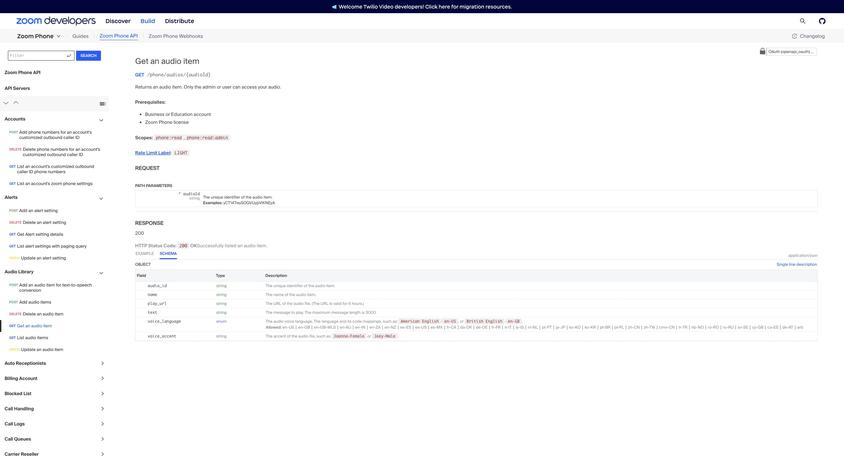 Task type: locate. For each thing, give the bounding box(es) containing it.
request
[[135, 165, 160, 172]]

200 inside "http status code: 200 ok successfully listed an audio item."
[[180, 243, 187, 249]]

resources.
[[486, 3, 512, 10]]

1 vertical spatial 200
[[180, 243, 187, 249]]

click
[[426, 3, 438, 10]]

1 string from the top
[[216, 284, 227, 289]]

zoom
[[17, 33, 34, 40], [100, 33, 113, 39], [149, 33, 162, 40]]

1 phone from the left
[[35, 33, 54, 40]]

phone left api
[[114, 33, 129, 39]]

phone for zoom phone
[[35, 33, 54, 40]]

3 string from the top
[[216, 301, 227, 307]]

history image
[[793, 34, 801, 39], [793, 34, 798, 39]]

string for voice_accent
[[216, 334, 227, 339]]

phone for zoom phone api
[[114, 33, 129, 39]]

line
[[790, 262, 796, 267]]

2 phone from the left
[[114, 33, 129, 39]]

path parameters
[[135, 183, 172, 189]]

3 phone from the left
[[163, 33, 178, 40]]

zoom developer logo image
[[16, 17, 96, 26]]

200 up http
[[135, 231, 144, 236]]

2 string from the top
[[216, 293, 227, 298]]

0 horizontal spatial phone
[[35, 33, 54, 40]]

2 horizontal spatial zoom
[[149, 33, 162, 40]]

0 horizontal spatial 200
[[135, 231, 144, 236]]

4 string from the top
[[216, 310, 227, 316]]

phone for zoom phone webhooks
[[163, 33, 178, 40]]

2 zoom from the left
[[100, 33, 113, 39]]

welcome twilio video developers! click here for migration resources. link
[[326, 3, 519, 10]]

voice_accent
[[148, 334, 176, 339]]

phone left webhooks on the top left
[[163, 33, 178, 40]]

200 left ok
[[180, 243, 187, 249]]

developers!
[[395, 3, 424, 10]]

search image
[[800, 18, 806, 24]]

1 zoom from the left
[[17, 33, 34, 40]]

1 horizontal spatial phone
[[114, 33, 129, 39]]

history image left changelog
[[793, 34, 798, 39]]

single line description
[[777, 262, 818, 267]]

here
[[439, 3, 450, 10]]

github image
[[820, 18, 826, 24]]

history image down search icon
[[793, 34, 801, 39]]

notification image
[[332, 5, 339, 9], [332, 5, 337, 9]]

5 string from the top
[[216, 334, 227, 339]]

0 vertical spatial 200
[[135, 231, 144, 236]]

2 horizontal spatial phone
[[163, 33, 178, 40]]

zoom for zoom phone api
[[100, 33, 113, 39]]

successfully
[[197, 243, 224, 249]]

string for text
[[216, 310, 227, 316]]

200
[[135, 231, 144, 236], [180, 243, 187, 249]]

1 horizontal spatial zoom
[[100, 33, 113, 39]]

phone
[[35, 33, 54, 40], [114, 33, 129, 39], [163, 33, 178, 40]]

guides
[[73, 33, 89, 40]]

description
[[797, 262, 818, 267]]

field
[[137, 273, 146, 279]]

http status code: 200 ok successfully listed an audio item.
[[135, 243, 267, 249]]

0 horizontal spatial zoom
[[17, 33, 34, 40]]

webhooks
[[179, 33, 203, 40]]

1 horizontal spatial 200
[[180, 243, 187, 249]]

object
[[135, 262, 151, 267]]

search image
[[800, 18, 806, 24]]

phone left down image
[[35, 33, 54, 40]]

string
[[216, 284, 227, 289], [216, 293, 227, 298], [216, 301, 227, 307], [216, 310, 227, 316], [216, 334, 227, 339]]

for
[[452, 3, 459, 10]]

3 zoom from the left
[[149, 33, 162, 40]]

video
[[379, 3, 394, 10]]



Task type: describe. For each thing, give the bounding box(es) containing it.
github image
[[820, 18, 826, 24]]

zoom phone api link
[[100, 32, 138, 40]]

an
[[238, 243, 243, 249]]

ok
[[190, 243, 197, 249]]

http
[[135, 243, 147, 249]]

zoom for zoom phone
[[17, 33, 34, 40]]

text
[[148, 310, 157, 315]]

welcome twilio video developers! click here for migration resources.
[[339, 3, 512, 10]]

welcome
[[339, 3, 363, 10]]

twilio
[[364, 3, 378, 10]]

changelog
[[801, 33, 826, 39]]

play_url
[[148, 301, 167, 306]]

enum
[[216, 319, 227, 325]]

down image
[[57, 34, 61, 38]]

changelog link
[[793, 33, 826, 39]]

audio
[[244, 243, 256, 249]]

single
[[777, 262, 789, 267]]

guides link
[[73, 33, 89, 40]]

response
[[135, 220, 164, 227]]

zoom phone api
[[100, 33, 138, 39]]

zoom phone webhooks
[[149, 33, 203, 40]]

string for name
[[216, 293, 227, 298]]

code:
[[164, 243, 177, 249]]

path
[[135, 183, 145, 189]]

status
[[148, 243, 163, 249]]

name
[[148, 293, 157, 298]]

zoom for zoom phone webhooks
[[149, 33, 162, 40]]

migration
[[460, 3, 485, 10]]

audio_id
[[148, 284, 167, 289]]

type
[[216, 273, 225, 279]]

string for play_url
[[216, 301, 227, 307]]

api
[[130, 33, 138, 39]]

string for audio_id
[[216, 284, 227, 289]]

zoom phone
[[17, 33, 54, 40]]

listed
[[225, 243, 237, 249]]

item.
[[257, 243, 267, 249]]

voice_language
[[148, 319, 181, 324]]

parameters
[[146, 183, 172, 189]]

zoom phone webhooks link
[[149, 33, 203, 40]]



Task type: vqa. For each thing, say whether or not it's contained in the screenshot.
play_url
yes



